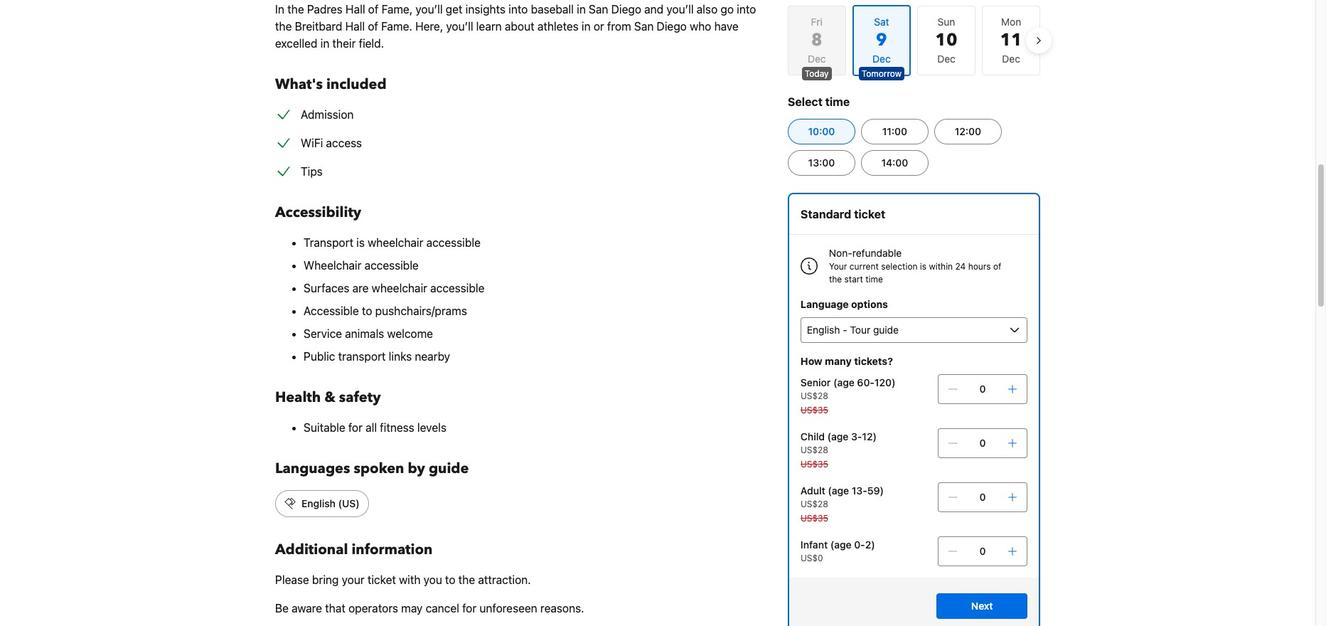 Task type: describe. For each thing, give the bounding box(es) containing it.
in
[[275, 3, 285, 16]]

excelled
[[275, 37, 318, 50]]

also
[[697, 3, 718, 16]]

0 for child (age 3-12)
[[980, 437, 986, 449]]

0 horizontal spatial diego
[[612, 3, 642, 16]]

senior (age 60-120) us$28
[[801, 376, 896, 401]]

how
[[801, 355, 823, 367]]

about
[[505, 20, 535, 33]]

the right 'in'
[[288, 3, 304, 16]]

wheelchair accessible
[[304, 259, 419, 272]]

wifi access
[[301, 137, 362, 149]]

(age for 60-
[[834, 376, 855, 388]]

accessible for is
[[427, 236, 481, 249]]

suitable for all fitness levels
[[304, 421, 447, 434]]

standard
[[801, 208, 852, 221]]

11:00
[[883, 125, 908, 137]]

today
[[805, 68, 829, 79]]

language options
[[801, 298, 888, 310]]

0 vertical spatial time
[[826, 95, 850, 108]]

have
[[715, 20, 739, 33]]

the down 'in'
[[275, 20, 292, 33]]

current
[[850, 261, 879, 272]]

admission
[[301, 108, 354, 121]]

0 vertical spatial for
[[348, 421, 363, 434]]

1 horizontal spatial ticket
[[854, 208, 886, 221]]

public transport links nearby
[[304, 350, 450, 363]]

8
[[812, 28, 823, 52]]

languages
[[275, 459, 350, 478]]

links
[[389, 350, 412, 363]]

who
[[690, 20, 712, 33]]

1 vertical spatial of
[[368, 20, 378, 33]]

2 into from the left
[[737, 3, 756, 16]]

surfaces
[[304, 282, 350, 295]]

transport
[[304, 236, 354, 249]]

accessible to pushchairs/prams
[[304, 304, 467, 317]]

by
[[408, 459, 425, 478]]

service animals welcome
[[304, 327, 433, 340]]

us$28 for child
[[801, 445, 829, 455]]

unforeseen
[[480, 602, 538, 615]]

1 vertical spatial to
[[445, 573, 456, 586]]

1 horizontal spatial for
[[462, 602, 477, 615]]

2)
[[866, 539, 875, 551]]

language
[[801, 298, 849, 310]]

non-refundable your current selection is within 24 hours of the start time
[[829, 247, 1002, 285]]

pushchairs/prams
[[375, 304, 467, 317]]

(age for 0-
[[831, 539, 852, 551]]

attraction.
[[478, 573, 531, 586]]

guide
[[429, 459, 469, 478]]

dec for 10
[[938, 53, 956, 65]]

information
[[352, 540, 433, 559]]

sun 10 dec
[[936, 16, 958, 65]]

transport is wheelchair accessible
[[304, 236, 481, 249]]

us$28 for adult
[[801, 499, 829, 509]]

13-
[[852, 484, 868, 497]]

or
[[594, 20, 605, 33]]

here,
[[415, 20, 443, 33]]

wifi
[[301, 137, 323, 149]]

1 vertical spatial accessible
[[365, 259, 419, 272]]

many
[[825, 355, 852, 367]]

levels
[[417, 421, 447, 434]]

baseball
[[531, 3, 574, 16]]

next button
[[937, 593, 1028, 619]]

0 horizontal spatial san
[[589, 3, 609, 16]]

non-
[[829, 247, 853, 259]]

us$35 for senior
[[801, 405, 829, 415]]

reasons.
[[541, 602, 584, 615]]

12:00
[[955, 125, 982, 137]]

&
[[324, 388, 336, 407]]

13:00
[[809, 157, 835, 169]]

wheelchair
[[304, 259, 362, 272]]

athletes
[[538, 20, 579, 33]]

public
[[304, 350, 335, 363]]

standard ticket
[[801, 208, 886, 221]]

surfaces are wheelchair accessible
[[304, 282, 485, 295]]

0 horizontal spatial you'll
[[416, 3, 443, 16]]

0 horizontal spatial ticket
[[368, 573, 396, 586]]

2 vertical spatial in
[[321, 37, 330, 50]]

please
[[275, 573, 309, 586]]

from
[[607, 20, 632, 33]]

120)
[[875, 376, 896, 388]]

infant
[[801, 539, 828, 551]]

transport
[[338, 350, 386, 363]]

0 vertical spatial in
[[577, 3, 586, 16]]

0 for infant (age 0-2)
[[980, 545, 986, 557]]

what's included
[[275, 75, 387, 94]]

senior
[[801, 376, 831, 388]]

time inside non-refundable your current selection is within 24 hours of the start time
[[866, 274, 883, 285]]

59)
[[868, 484, 884, 497]]

accessible
[[304, 304, 359, 317]]

11
[[1001, 28, 1023, 52]]

how many tickets?
[[801, 355, 893, 367]]

nearby
[[415, 350, 450, 363]]

tips
[[301, 165, 323, 178]]

the inside non-refundable your current selection is within 24 hours of the start time
[[829, 274, 842, 285]]

mon 11 dec
[[1001, 16, 1023, 65]]

0 horizontal spatial to
[[362, 304, 372, 317]]



Task type: vqa. For each thing, say whether or not it's contained in the screenshot.
the Additional
yes



Task type: locate. For each thing, give the bounding box(es) containing it.
0
[[980, 383, 986, 395], [980, 437, 986, 449], [980, 491, 986, 503], [980, 545, 986, 557]]

us$35 for adult
[[801, 513, 829, 524]]

hours
[[969, 261, 991, 272]]

3-
[[852, 430, 863, 442]]

field.
[[359, 37, 384, 50]]

(age inside adult (age 13-59) us$28
[[828, 484, 850, 497]]

in up 'athletes'
[[577, 3, 586, 16]]

2 us$35 from the top
[[801, 459, 829, 470]]

0 vertical spatial ticket
[[854, 208, 886, 221]]

us$28 inside child (age 3-12) us$28
[[801, 445, 829, 455]]

into
[[509, 3, 528, 16], [737, 3, 756, 16]]

us$28 inside adult (age 13-59) us$28
[[801, 499, 829, 509]]

options
[[852, 298, 888, 310]]

2 horizontal spatial dec
[[1003, 53, 1021, 65]]

region
[[777, 0, 1052, 82]]

ticket up refundable
[[854, 208, 886, 221]]

dec for 11
[[1003, 53, 1021, 65]]

2 horizontal spatial you'll
[[667, 3, 694, 16]]

us$28 down child
[[801, 445, 829, 455]]

the
[[288, 3, 304, 16], [275, 20, 292, 33], [829, 274, 842, 285], [459, 573, 475, 586]]

1 horizontal spatial diego
[[657, 20, 687, 33]]

your
[[829, 261, 848, 272]]

us$35 up child
[[801, 405, 829, 415]]

ticket left 'with'
[[368, 573, 396, 586]]

access
[[326, 137, 362, 149]]

0 for adult (age 13-59)
[[980, 491, 986, 503]]

please bring your ticket with you to the attraction.
[[275, 573, 531, 586]]

learn
[[476, 20, 502, 33]]

all
[[366, 421, 377, 434]]

health
[[275, 388, 321, 407]]

in left or
[[582, 20, 591, 33]]

for right 'cancel' at left
[[462, 602, 477, 615]]

1 horizontal spatial is
[[920, 261, 927, 272]]

sun
[[938, 16, 956, 28]]

us$28 for senior
[[801, 391, 829, 401]]

dec inside mon 11 dec
[[1003, 53, 1021, 65]]

0 horizontal spatial dec
[[808, 53, 826, 65]]

in down breitbard
[[321, 37, 330, 50]]

1 horizontal spatial you'll
[[446, 20, 473, 33]]

spoken
[[354, 459, 404, 478]]

are
[[353, 282, 369, 295]]

of up field.
[[368, 20, 378, 33]]

0 vertical spatial us$28
[[801, 391, 829, 401]]

1 horizontal spatial to
[[445, 573, 456, 586]]

fame,
[[382, 3, 413, 16]]

wheelchair for are
[[372, 282, 428, 295]]

0 horizontal spatial into
[[509, 3, 528, 16]]

hall right padres
[[346, 3, 365, 16]]

1 vertical spatial diego
[[657, 20, 687, 33]]

operators
[[349, 602, 398, 615]]

select
[[788, 95, 823, 108]]

1 vertical spatial is
[[920, 261, 927, 272]]

2 dec from the left
[[938, 53, 956, 65]]

refundable
[[853, 247, 902, 259]]

within
[[929, 261, 953, 272]]

2 us$28 from the top
[[801, 445, 829, 455]]

time right select
[[826, 95, 850, 108]]

tickets?
[[855, 355, 893, 367]]

1 vertical spatial us$28
[[801, 445, 829, 455]]

1 vertical spatial in
[[582, 20, 591, 33]]

of right hours
[[994, 261, 1002, 272]]

breitbard
[[295, 20, 342, 33]]

0 horizontal spatial is
[[357, 236, 365, 249]]

2 vertical spatial us$28
[[801, 499, 829, 509]]

additional information
[[275, 540, 433, 559]]

3 us$35 from the top
[[801, 513, 829, 524]]

us$35 up infant
[[801, 513, 829, 524]]

hall
[[346, 3, 365, 16], [345, 20, 365, 33]]

1 vertical spatial san
[[634, 20, 654, 33]]

what's
[[275, 75, 323, 94]]

1 us$28 from the top
[[801, 391, 829, 401]]

us$35 up adult
[[801, 459, 829, 470]]

1 into from the left
[[509, 3, 528, 16]]

accessible for are
[[430, 282, 485, 295]]

you'll up here,
[[416, 3, 443, 16]]

wheelchair for is
[[368, 236, 424, 249]]

included
[[326, 75, 387, 94]]

3 0 from the top
[[980, 491, 986, 503]]

2 0 from the top
[[980, 437, 986, 449]]

time
[[826, 95, 850, 108], [866, 274, 883, 285]]

wheelchair up wheelchair accessible
[[368, 236, 424, 249]]

wheelchair
[[368, 236, 424, 249], [372, 282, 428, 295]]

1 us$35 from the top
[[801, 405, 829, 415]]

4 0 from the top
[[980, 545, 986, 557]]

fri 8 dec today
[[805, 16, 829, 79]]

0 vertical spatial accessible
[[427, 236, 481, 249]]

san up or
[[589, 3, 609, 16]]

diego down and
[[657, 20, 687, 33]]

region containing 8
[[777, 0, 1052, 82]]

(age
[[834, 376, 855, 388], [828, 430, 849, 442], [828, 484, 850, 497], [831, 539, 852, 551]]

10:00
[[809, 125, 835, 137]]

(age left 13-
[[828, 484, 850, 497]]

you'll down get
[[446, 20, 473, 33]]

accessibility
[[275, 203, 362, 222]]

safety
[[339, 388, 381, 407]]

in the padres hall of fame, you'll get insights into baseball in san diego and you'll also go into the breitbard hall of fame. here, you'll learn about athletes in or from san diego who have excelled in their field.
[[275, 3, 756, 50]]

adult
[[801, 484, 826, 497]]

(age for 3-
[[828, 430, 849, 442]]

into right the go
[[737, 3, 756, 16]]

0 vertical spatial diego
[[612, 3, 642, 16]]

of inside non-refundable your current selection is within 24 hours of the start time
[[994, 261, 1002, 272]]

fitness
[[380, 421, 415, 434]]

selection
[[882, 261, 918, 272]]

(age left 0-
[[831, 539, 852, 551]]

(age for 13-
[[828, 484, 850, 497]]

dec down 10 on the top of the page
[[938, 53, 956, 65]]

1 0 from the top
[[980, 383, 986, 395]]

0 vertical spatial of
[[368, 3, 379, 16]]

with
[[399, 573, 421, 586]]

24
[[956, 261, 966, 272]]

of
[[368, 3, 379, 16], [368, 20, 378, 33], [994, 261, 1002, 272]]

infant (age 0-2) us$0
[[801, 539, 875, 563]]

dec for 8
[[808, 53, 826, 65]]

hall up their
[[345, 20, 365, 33]]

dec inside the sun 10 dec
[[938, 53, 956, 65]]

2 vertical spatial us$35
[[801, 513, 829, 524]]

insights
[[466, 3, 506, 16]]

service
[[304, 327, 342, 340]]

mon
[[1002, 16, 1022, 28]]

into up about
[[509, 3, 528, 16]]

wheelchair up accessible to pushchairs/prams
[[372, 282, 428, 295]]

us$28 down senior
[[801, 391, 829, 401]]

of left the fame, at the top left of the page
[[368, 3, 379, 16]]

go
[[721, 3, 734, 16]]

0 vertical spatial us$35
[[801, 405, 829, 415]]

cancel
[[426, 602, 460, 615]]

english
[[302, 497, 336, 509]]

2 hall from the top
[[345, 20, 365, 33]]

0 horizontal spatial for
[[348, 421, 363, 434]]

for left 'all'
[[348, 421, 363, 434]]

0 vertical spatial to
[[362, 304, 372, 317]]

1 horizontal spatial time
[[866, 274, 883, 285]]

0 horizontal spatial time
[[826, 95, 850, 108]]

your
[[342, 573, 365, 586]]

dec up today
[[808, 53, 826, 65]]

3 dec from the left
[[1003, 53, 1021, 65]]

adult (age 13-59) us$28
[[801, 484, 884, 509]]

us$28 down adult
[[801, 499, 829, 509]]

1 horizontal spatial into
[[737, 3, 756, 16]]

1 hall from the top
[[346, 3, 365, 16]]

14:00
[[882, 157, 909, 169]]

you'll right and
[[667, 3, 694, 16]]

english (us)
[[302, 497, 360, 509]]

the down your in the right top of the page
[[829, 274, 842, 285]]

you'll
[[416, 3, 443, 16], [667, 3, 694, 16], [446, 20, 473, 33]]

3 us$28 from the top
[[801, 499, 829, 509]]

2 vertical spatial accessible
[[430, 282, 485, 295]]

suitable
[[304, 421, 345, 434]]

diego up from
[[612, 3, 642, 16]]

0 vertical spatial wheelchair
[[368, 236, 424, 249]]

is inside non-refundable your current selection is within 24 hours of the start time
[[920, 261, 927, 272]]

san down and
[[634, 20, 654, 33]]

1 dec from the left
[[808, 53, 826, 65]]

dec inside the fri 8 dec today
[[808, 53, 826, 65]]

start
[[845, 274, 863, 285]]

10
[[936, 28, 958, 52]]

(age down how many tickets?
[[834, 376, 855, 388]]

child
[[801, 430, 825, 442]]

is up wheelchair accessible
[[357, 236, 365, 249]]

2 vertical spatial of
[[994, 261, 1002, 272]]

dec down "11"
[[1003, 53, 1021, 65]]

get
[[446, 3, 463, 16]]

0 vertical spatial san
[[589, 3, 609, 16]]

1 vertical spatial for
[[462, 602, 477, 615]]

san
[[589, 3, 609, 16], [634, 20, 654, 33]]

1 horizontal spatial dec
[[938, 53, 956, 65]]

0 vertical spatial hall
[[346, 3, 365, 16]]

to right you
[[445, 573, 456, 586]]

that
[[325, 602, 346, 615]]

1 vertical spatial wheelchair
[[372, 282, 428, 295]]

padres
[[307, 3, 343, 16]]

0 vertical spatial is
[[357, 236, 365, 249]]

the right you
[[459, 573, 475, 586]]

us$35 for child
[[801, 459, 829, 470]]

is left within
[[920, 261, 927, 272]]

us$28 inside the senior (age 60-120) us$28
[[801, 391, 829, 401]]

welcome
[[387, 327, 433, 340]]

fri
[[811, 16, 823, 28]]

be
[[275, 602, 289, 615]]

(age inside child (age 3-12) us$28
[[828, 430, 849, 442]]

may
[[401, 602, 423, 615]]

0-
[[855, 539, 866, 551]]

1 vertical spatial us$35
[[801, 459, 829, 470]]

time down current
[[866, 274, 883, 285]]

(age inside the senior (age 60-120) us$28
[[834, 376, 855, 388]]

child (age 3-12) us$28
[[801, 430, 877, 455]]

0 for senior (age 60-120)
[[980, 383, 986, 395]]

animals
[[345, 327, 384, 340]]

1 horizontal spatial san
[[634, 20, 654, 33]]

you
[[424, 573, 442, 586]]

1 vertical spatial ticket
[[368, 573, 396, 586]]

(age inside the infant (age 0-2) us$0
[[831, 539, 852, 551]]

1 vertical spatial hall
[[345, 20, 365, 33]]

1 vertical spatial time
[[866, 274, 883, 285]]

to up service animals welcome
[[362, 304, 372, 317]]

(age left 3-
[[828, 430, 849, 442]]

fame.
[[381, 20, 412, 33]]



